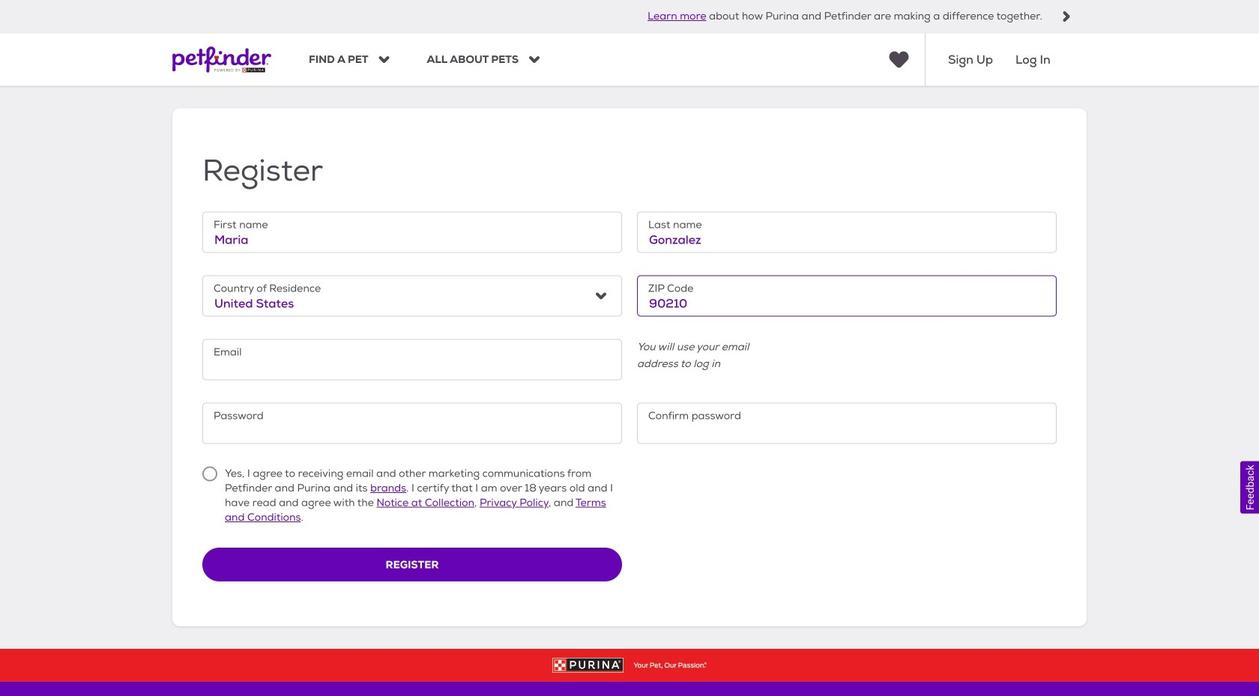 Task type: locate. For each thing, give the bounding box(es) containing it.
list
[[202, 487, 267, 692]]

footer
[[0, 649, 1260, 697]]

None email field
[[202, 339, 622, 380]]

None password field
[[202, 403, 622, 444], [637, 403, 1057, 444], [202, 403, 622, 444], [637, 403, 1057, 444]]

0 vertical spatial list item
[[202, 487, 267, 532]]

None text field
[[637, 212, 1057, 253]]

1 vertical spatial list item
[[202, 661, 250, 692]]

ZIP Code text field
[[637, 275, 1057, 317]]

list item
[[202, 487, 267, 532], [202, 661, 250, 692]]

None text field
[[202, 212, 622, 253]]

petfinder home image
[[172, 33, 271, 86]]



Task type: describe. For each thing, give the bounding box(es) containing it.
purina your pet, our passion image
[[0, 658, 1260, 673]]

2 list item from the top
[[202, 661, 250, 692]]

1 list item from the top
[[202, 487, 267, 532]]



Task type: vqa. For each thing, say whether or not it's contained in the screenshot.
Tallulah, adoptable Cat, Kitten Female Domestic Short Hair Mix, 4 miles away. image
no



